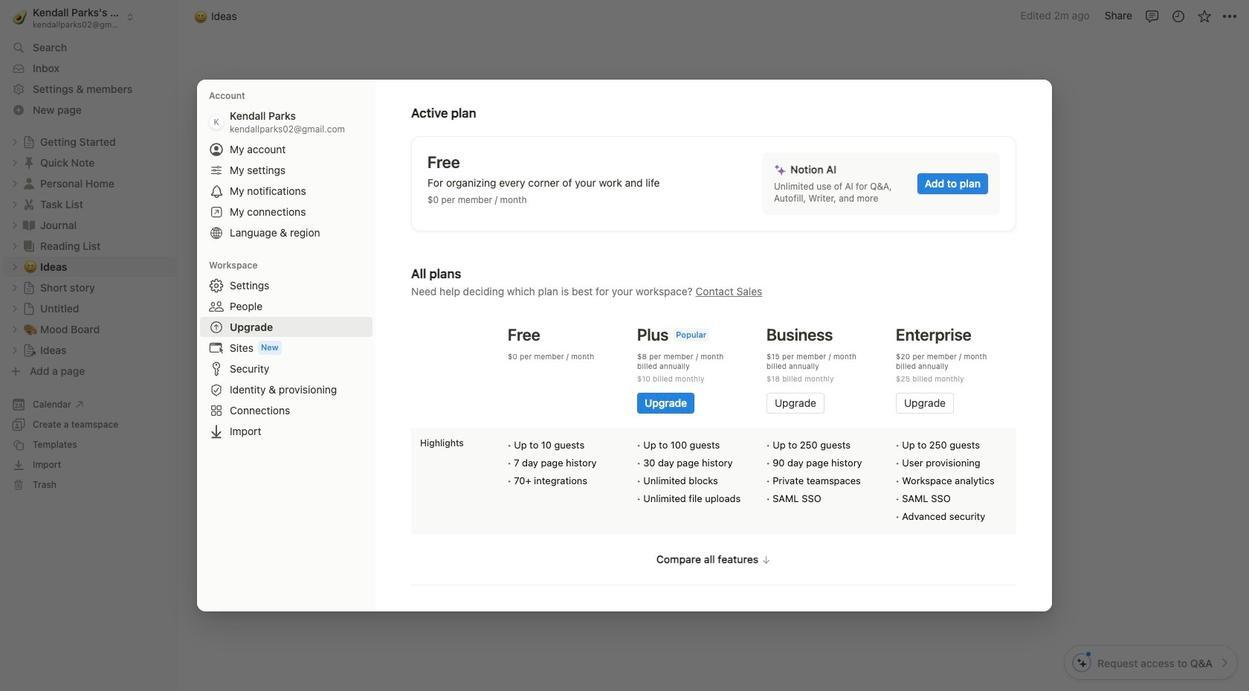 Task type: locate. For each thing, give the bounding box(es) containing it.
favorite image
[[1197, 9, 1212, 23]]

😀 image
[[194, 8, 208, 25], [453, 98, 511, 174]]

1 vertical spatial 😀 image
[[453, 98, 511, 174]]

1 horizontal spatial 😀 image
[[453, 98, 511, 174]]

0 horizontal spatial 😀 image
[[194, 8, 208, 25]]

0 vertical spatial 😀 image
[[194, 8, 208, 25]]



Task type: describe. For each thing, give the bounding box(es) containing it.
comments image
[[1145, 9, 1160, 23]]

updates image
[[1171, 9, 1186, 23]]

🥑 image
[[13, 8, 27, 26]]



Task type: vqa. For each thing, say whether or not it's contained in the screenshot.
first Open icon from the bottom of the page
no



